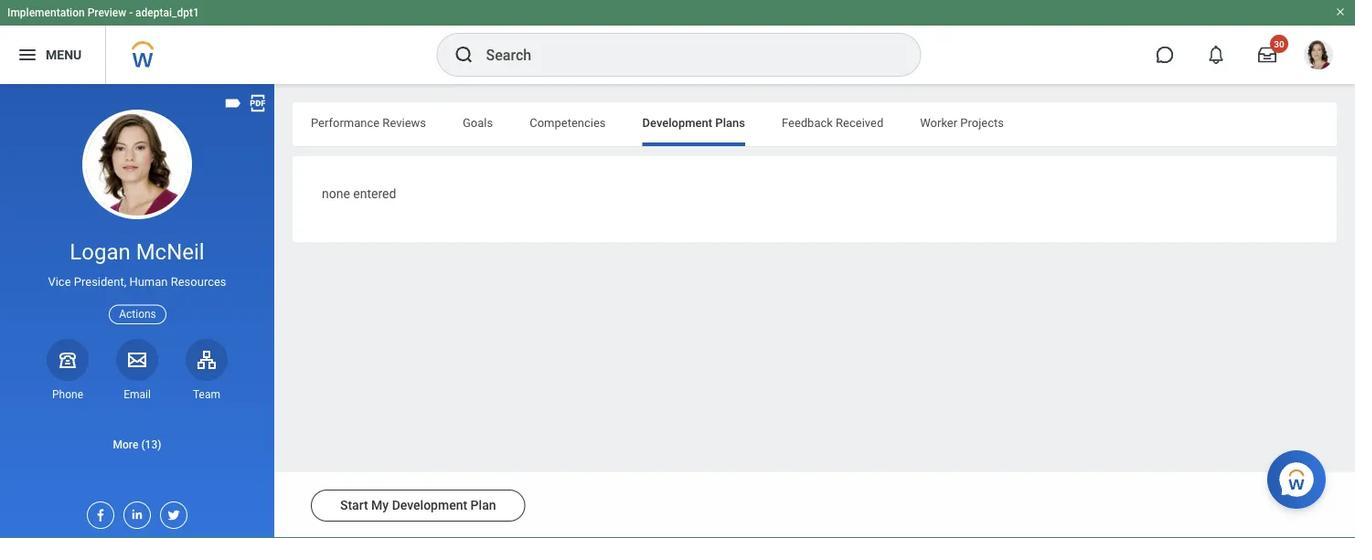 Task type: locate. For each thing, give the bounding box(es) containing it.
0 horizontal spatial development
[[392, 499, 468, 514]]

more (13)
[[113, 439, 161, 451]]

menu button
[[0, 26, 105, 84]]

phone
[[52, 389, 83, 401]]

none entered
[[322, 187, 396, 202]]

start my development plan button
[[311, 490, 526, 522]]

logan mcneil
[[70, 239, 205, 265]]

performance reviews
[[311, 116, 426, 129]]

development inside start my development plan 'button'
[[392, 499, 468, 514]]

30 button
[[1248, 35, 1289, 75]]

email
[[124, 389, 151, 401]]

menu banner
[[0, 0, 1356, 84]]

view team image
[[196, 349, 218, 371]]

1 horizontal spatial development
[[643, 116, 713, 129]]

goals
[[463, 116, 493, 129]]

email button
[[116, 339, 158, 402]]

inbox large image
[[1259, 46, 1277, 64]]

entered
[[353, 187, 396, 202]]

reviews
[[383, 116, 426, 129]]

resources
[[171, 275, 226, 289]]

phone image
[[55, 349, 80, 371]]

0 vertical spatial development
[[643, 116, 713, 129]]

vice president, human resources
[[48, 275, 226, 289]]

more (13) button
[[0, 426, 274, 463]]

development
[[643, 116, 713, 129], [392, 499, 468, 514]]

phone logan mcneil element
[[47, 388, 89, 402]]

tab list
[[293, 102, 1337, 146]]

start
[[340, 499, 368, 514]]

tag image
[[223, 93, 243, 113]]

facebook image
[[88, 503, 108, 523]]

vice
[[48, 275, 71, 289]]

plan
[[471, 499, 496, 514]]

development right my
[[392, 499, 468, 514]]

adeptai_dpt1
[[135, 6, 199, 19]]

team logan mcneil element
[[186, 388, 228, 402]]

logan
[[70, 239, 131, 265]]

navigation pane region
[[0, 84, 274, 539]]

development left plans
[[643, 116, 713, 129]]

notifications large image
[[1207, 46, 1226, 64]]

-
[[129, 6, 133, 19]]

1 vertical spatial development
[[392, 499, 468, 514]]

implementation preview -   adeptai_dpt1
[[7, 6, 199, 19]]

email logan mcneil element
[[116, 388, 158, 402]]

view printable version (pdf) image
[[248, 93, 268, 113]]



Task type: describe. For each thing, give the bounding box(es) containing it.
profile logan mcneil image
[[1304, 40, 1334, 73]]

projects
[[961, 116, 1004, 129]]

more (13) button
[[0, 434, 274, 456]]

plans
[[716, 116, 745, 129]]

competencies
[[530, 116, 606, 129]]

team link
[[186, 339, 228, 402]]

Search Workday  search field
[[486, 35, 883, 75]]

none
[[322, 187, 350, 202]]

start my development plan
[[340, 499, 496, 514]]

human
[[129, 275, 168, 289]]

worker projects
[[920, 116, 1004, 129]]

twitter image
[[161, 503, 181, 523]]

preview
[[88, 6, 126, 19]]

justify image
[[16, 44, 38, 66]]

30
[[1274, 38, 1285, 49]]

phone button
[[47, 339, 89, 402]]

implementation
[[7, 6, 85, 19]]

feedback received
[[782, 116, 884, 129]]

menu
[[46, 47, 82, 62]]

linkedin image
[[124, 503, 145, 522]]

more
[[113, 439, 139, 451]]

development plans
[[643, 116, 745, 129]]

received
[[836, 116, 884, 129]]

close environment banner image
[[1336, 6, 1346, 17]]

my
[[371, 499, 389, 514]]

search image
[[453, 44, 475, 66]]

president,
[[74, 275, 126, 289]]

actions button
[[109, 305, 166, 325]]

(13)
[[141, 439, 161, 451]]

tab list containing performance reviews
[[293, 102, 1337, 146]]

feedback
[[782, 116, 833, 129]]

worker
[[920, 116, 958, 129]]

mail image
[[126, 349, 148, 371]]

performance
[[311, 116, 380, 129]]

actions
[[119, 308, 156, 321]]

mcneil
[[136, 239, 205, 265]]

team
[[193, 389, 220, 401]]



Task type: vqa. For each thing, say whether or not it's contained in the screenshot.
'check small' icon
no



